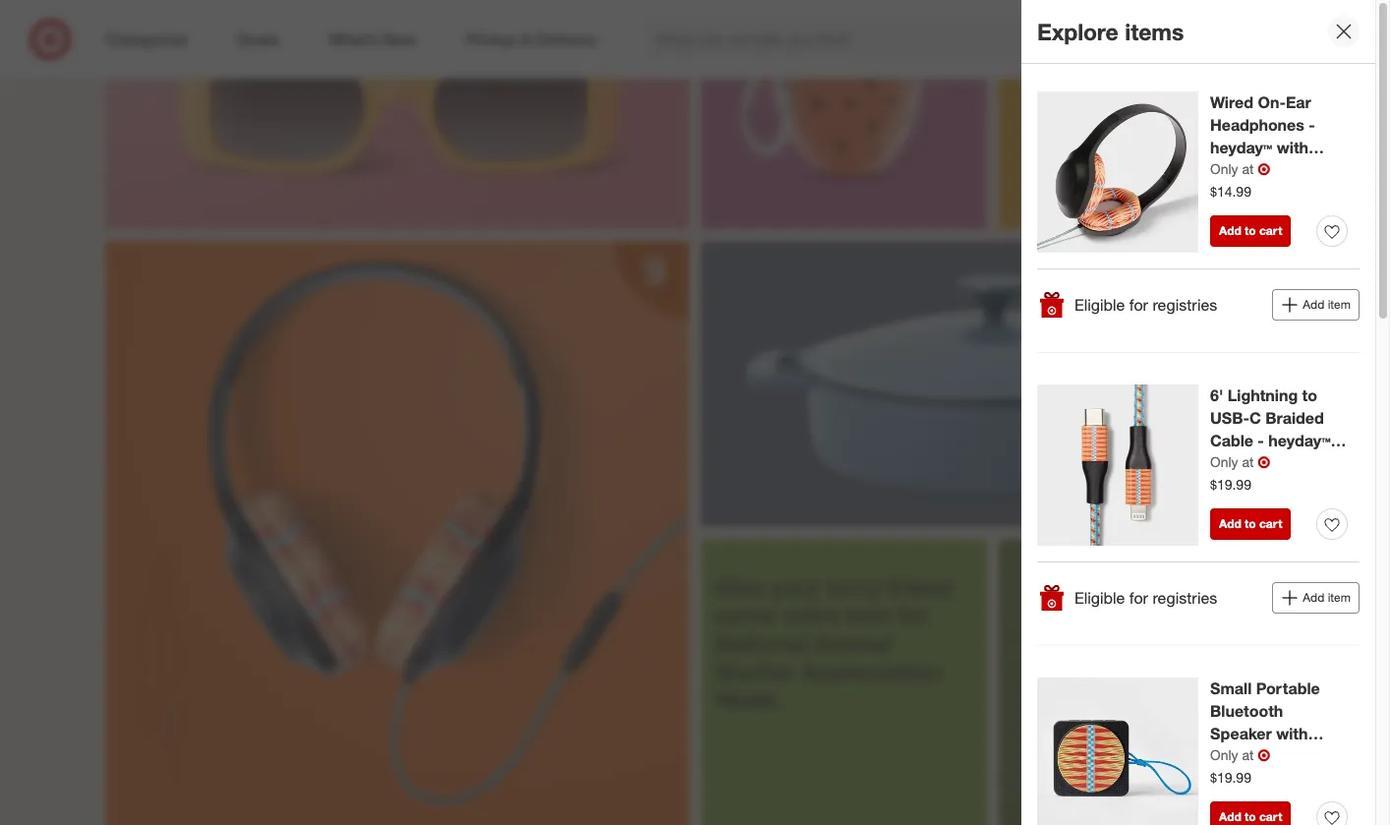 Task type: locate. For each thing, give the bounding box(es) containing it.
for inside give your furry friend some extra love for national animal shelter appreciation week.
[[898, 600, 929, 630]]

What can we help you find? suggestions appear below search field
[[645, 18, 1135, 61]]

6' lightning to usb-c braided cable - heyday™ with maggie thompson image
[[1038, 385, 1199, 546], [1038, 385, 1199, 546]]

to up braided
[[1303, 386, 1318, 405]]

2 at from the top
[[1243, 453, 1254, 470]]

maggie down the "cable"
[[1247, 453, 1302, 473]]

0 vertical spatial only at ¬
[[1211, 159, 1271, 179]]

$19.99 down the "cable"
[[1211, 476, 1252, 492]]

1 add item button from the top
[[1273, 289, 1360, 321]]

add item
[[1303, 297, 1351, 312], [1303, 590, 1351, 605]]

item
[[1328, 297, 1351, 312], [1328, 590, 1351, 605]]

¬ for heyday™
[[1258, 745, 1271, 765]]

2 add item from the top
[[1303, 590, 1351, 605]]

with down the "loop"
[[1211, 768, 1242, 788]]

2 item from the top
[[1328, 590, 1351, 605]]

add item for wired on-ear headphones - heyday™ with maggie thompson
[[1303, 297, 1351, 312]]

add item button for 6' lightning to usb-c braided cable - heyday™ with maggie thompson
[[1273, 582, 1360, 614]]

1 vertical spatial eligible for registries
[[1075, 588, 1218, 607]]

2 eligible for registries from the top
[[1075, 588, 1218, 607]]

maggie down the "loop"
[[1247, 768, 1302, 788]]

wired on-ear headphones - heyday™ with maggie thompson link
[[1211, 91, 1348, 202]]

1 registries from the top
[[1153, 295, 1218, 314]]

thompson down the "cable"
[[1211, 475, 1290, 495]]

2 vertical spatial only at ¬
[[1211, 745, 1271, 765]]

eligible
[[1075, 295, 1125, 314], [1075, 588, 1125, 607]]

1 ¬ from the top
[[1258, 159, 1271, 179]]

2 vertical spatial maggie
[[1247, 768, 1302, 788]]

0 vertical spatial -
[[1309, 115, 1316, 135]]

only for thompson
[[1211, 160, 1239, 177]]

3 add to cart from the top
[[1219, 809, 1283, 824]]

small portable bluetooth speaker with loop - heyday™ with maggie thompson image
[[1038, 678, 1199, 825], [1038, 678, 1199, 825]]

1 $19.99 from the top
[[1211, 476, 1252, 492]]

6'
[[1211, 386, 1224, 405]]

3 only at ¬ from the top
[[1211, 745, 1271, 765]]

1 vertical spatial $19.99
[[1211, 769, 1252, 785]]

only up $14.99
[[1211, 160, 1239, 177]]

2 ¬ from the top
[[1258, 452, 1271, 472]]

- down c at the right of the page
[[1258, 430, 1265, 450]]

1 item from the top
[[1328, 297, 1351, 312]]

add item button
[[1273, 289, 1360, 321], [1273, 582, 1360, 614]]

only at ¬ down the speaker
[[1211, 745, 1271, 765]]

add item for 6' lightning to usb-c braided cable - heyday™ with maggie thompson
[[1303, 590, 1351, 605]]

0 vertical spatial heyday™
[[1211, 137, 1273, 157]]

at for heyday™
[[1243, 746, 1254, 763]]

¬ down c at the right of the page
[[1258, 452, 1271, 472]]

0 vertical spatial maggie
[[1211, 160, 1266, 180]]

only at ¬ for -
[[1211, 452, 1271, 472]]

3 only from the top
[[1211, 746, 1239, 763]]

speaker
[[1211, 724, 1272, 743]]

with down headphones at the top of page
[[1277, 137, 1309, 157]]

1 vertical spatial thompson
[[1211, 475, 1290, 495]]

3 add to cart button from the top
[[1211, 802, 1292, 825]]

thompson down the "loop"
[[1211, 791, 1290, 811]]

to down the "cable"
[[1245, 516, 1256, 531]]

1 vertical spatial add item
[[1303, 590, 1351, 605]]

add to cart down $14.99
[[1219, 223, 1283, 238]]

1 vertical spatial maggie
[[1247, 453, 1302, 473]]

1 vertical spatial cart
[[1260, 516, 1283, 531]]

add for small portable bluetooth speaker with loop - heyday™ with maggie thompson
[[1219, 809, 1242, 824]]

only at ¬ down the "cable"
[[1211, 452, 1271, 472]]

only at ¬
[[1211, 159, 1271, 179], [1211, 452, 1271, 472], [1211, 745, 1271, 765]]

heyday™
[[1211, 137, 1273, 157], [1269, 430, 1331, 450], [1264, 746, 1326, 766]]

1 vertical spatial eligible
[[1075, 588, 1125, 607]]

0 vertical spatial at
[[1243, 160, 1254, 177]]

1 vertical spatial add to cart
[[1219, 516, 1283, 531]]

add to cart down the "cable"
[[1219, 516, 1283, 531]]

cart down the speaker
[[1260, 809, 1283, 824]]

2 vertical spatial heyday™
[[1264, 746, 1326, 766]]

heyday™ down the speaker
[[1264, 746, 1326, 766]]

- down ear
[[1309, 115, 1316, 135]]

1 thompson from the top
[[1211, 182, 1290, 202]]

2 vertical spatial add to cart
[[1219, 809, 1283, 824]]

¬ down headphones at the top of page
[[1258, 159, 1271, 179]]

2 cart from the top
[[1260, 516, 1283, 531]]

0 vertical spatial add to cart
[[1219, 223, 1283, 238]]

0 vertical spatial add item button
[[1273, 289, 1360, 321]]

heyday™ down headphones at the top of page
[[1211, 137, 1273, 157]]

give your furry friend some extra love for national animal shelter appreciation week.
[[716, 572, 959, 714]]

eligible for registries for wired on-ear headphones - heyday™ with maggie thompson
[[1075, 295, 1218, 314]]

maggie up $14.99
[[1211, 160, 1266, 180]]

1 only at ¬ from the top
[[1211, 159, 1271, 179]]

1 eligible from the top
[[1075, 295, 1125, 314]]

to for 6' lightning to usb-c braided cable - heyday™ with maggie thompson
[[1245, 516, 1256, 531]]

$19.99
[[1211, 476, 1252, 492], [1211, 769, 1252, 785]]

1 vertical spatial add item button
[[1273, 582, 1360, 614]]

1 at from the top
[[1243, 160, 1254, 177]]

0 vertical spatial only
[[1211, 160, 1239, 177]]

0 vertical spatial eligible
[[1075, 295, 1125, 314]]

only at ¬ up $14.99
[[1211, 159, 1271, 179]]

extra
[[783, 600, 840, 630]]

2 $19.99 from the top
[[1211, 769, 1252, 785]]

small
[[1211, 679, 1252, 698]]

2 add item button from the top
[[1273, 582, 1360, 614]]

portable
[[1257, 679, 1320, 698]]

with
[[1277, 137, 1309, 157], [1211, 453, 1242, 473], [1277, 724, 1308, 743], [1211, 768, 1242, 788]]

to inside 6' lightning to usb-c braided cable - heyday™ with maggie thompson
[[1303, 386, 1318, 405]]

0 vertical spatial add to cart button
[[1211, 215, 1292, 247]]

search button
[[1121, 18, 1168, 65]]

add item button for wired on-ear headphones - heyday™ with maggie thompson
[[1273, 289, 1360, 321]]

eligible for registries for 6' lightning to usb-c braided cable - heyday™ with maggie thompson
[[1075, 588, 1218, 607]]

2 vertical spatial ¬
[[1258, 745, 1271, 765]]

at for maggie
[[1243, 160, 1254, 177]]

2 vertical spatial at
[[1243, 746, 1254, 763]]

1 only from the top
[[1211, 160, 1239, 177]]

1 vertical spatial add to cart button
[[1211, 508, 1292, 540]]

add to cart button down the "cable"
[[1211, 508, 1292, 540]]

only down the "cable"
[[1211, 453, 1239, 470]]

friend
[[887, 572, 952, 602]]

only down the speaker
[[1211, 746, 1239, 763]]

small portable bluetooth speaker with loop - heyday™ with maggie thompson link
[[1211, 678, 1348, 811]]

eligible for wired on-ear headphones - heyday™ with maggie thompson
[[1075, 295, 1125, 314]]

for
[[1130, 295, 1149, 314], [1130, 588, 1149, 607], [898, 600, 929, 630]]

at down the speaker
[[1243, 746, 1254, 763]]

add for 6' lightning to usb-c braided cable - heyday™ with maggie thompson
[[1219, 516, 1242, 531]]

add to cart
[[1219, 223, 1283, 238], [1219, 516, 1283, 531], [1219, 809, 1283, 824]]

1 vertical spatial at
[[1243, 453, 1254, 470]]

national
[[716, 628, 808, 658]]

add to cart for small portable bluetooth speaker with loop - heyday™ with maggie thompson
[[1219, 809, 1283, 824]]

0 vertical spatial item
[[1328, 297, 1351, 312]]

add to cart button
[[1211, 215, 1292, 247], [1211, 508, 1292, 540], [1211, 802, 1292, 825]]

at down the "cable"
[[1243, 453, 1254, 470]]

eligible for registries
[[1075, 295, 1218, 314], [1075, 588, 1218, 607]]

with down the "cable"
[[1211, 453, 1242, 473]]

$19.99 down the "loop"
[[1211, 769, 1252, 785]]

wired on-ear headphones - heyday™ with maggie thompson image
[[1038, 91, 1199, 253], [1038, 91, 1199, 253]]

cart down wired on-ear headphones - heyday™ with maggie thompson
[[1260, 223, 1283, 238]]

1 vertical spatial heyday™
[[1269, 430, 1331, 450]]

only at ¬ for heyday™
[[1211, 745, 1271, 765]]

¬ down the speaker
[[1258, 745, 1271, 765]]

to for small portable bluetooth speaker with loop - heyday™ with maggie thompson
[[1245, 809, 1256, 824]]

cart for with
[[1260, 809, 1283, 824]]

at
[[1243, 160, 1254, 177], [1243, 453, 1254, 470], [1243, 746, 1254, 763]]

1 vertical spatial item
[[1328, 590, 1351, 605]]

2 only at ¬ from the top
[[1211, 452, 1271, 472]]

-
[[1309, 115, 1316, 135], [1258, 430, 1265, 450], [1253, 746, 1259, 766]]

2 vertical spatial cart
[[1260, 809, 1283, 824]]

¬
[[1258, 159, 1271, 179], [1258, 452, 1271, 472], [1258, 745, 1271, 765]]

3 ¬ from the top
[[1258, 745, 1271, 765]]

to down $14.99
[[1245, 223, 1256, 238]]

love
[[846, 600, 891, 630]]

2 registries from the top
[[1153, 588, 1218, 607]]

heyday™ down braided
[[1269, 430, 1331, 450]]

to
[[1245, 223, 1256, 238], [1303, 386, 1318, 405], [1245, 516, 1256, 531], [1245, 809, 1256, 824]]

0 vertical spatial registries
[[1153, 295, 1218, 314]]

registries
[[1153, 295, 1218, 314], [1153, 588, 1218, 607]]

maggie
[[1211, 160, 1266, 180], [1247, 453, 1302, 473], [1247, 768, 1302, 788]]

2 only from the top
[[1211, 453, 1239, 470]]

0 vertical spatial thompson
[[1211, 182, 1290, 202]]

only
[[1211, 160, 1239, 177], [1211, 453, 1239, 470], [1211, 746, 1239, 763]]

2 vertical spatial thompson
[[1211, 791, 1290, 811]]

add
[[1219, 223, 1242, 238], [1303, 297, 1325, 312], [1219, 516, 1242, 531], [1303, 590, 1325, 605], [1219, 809, 1242, 824]]

2 thompson from the top
[[1211, 475, 1290, 495]]

registries for 6' lightning to usb-c braided cable - heyday™ with maggie thompson
[[1153, 588, 1218, 607]]

1 vertical spatial registries
[[1153, 588, 1218, 607]]

cart down 6' lightning to usb-c braided cable - heyday™ with maggie thompson
[[1260, 516, 1283, 531]]

add to cart button down the "loop"
[[1211, 802, 1292, 825]]

heyday™ inside small portable bluetooth speaker with loop - heyday™ with maggie thompson
[[1264, 746, 1326, 766]]

at up $14.99
[[1243, 160, 1254, 177]]

2 vertical spatial only
[[1211, 746, 1239, 763]]

1 vertical spatial ¬
[[1258, 452, 1271, 472]]

thompson down headphones at the top of page
[[1211, 182, 1290, 202]]

add to cart button down $14.99
[[1211, 215, 1292, 247]]

to down the "loop"
[[1245, 809, 1256, 824]]

explore
[[1038, 17, 1119, 45]]

for for wired on-ear headphones - heyday™ with maggie thompson
[[1130, 295, 1149, 314]]

0 vertical spatial $19.99
[[1211, 476, 1252, 492]]

2 add to cart from the top
[[1219, 516, 1283, 531]]

3 at from the top
[[1243, 746, 1254, 763]]

2 eligible from the top
[[1075, 588, 1125, 607]]

0 vertical spatial cart
[[1260, 223, 1283, 238]]

0 vertical spatial eligible for registries
[[1075, 295, 1218, 314]]

1 cart from the top
[[1260, 223, 1283, 238]]

cart
[[1260, 223, 1283, 238], [1260, 516, 1283, 531], [1260, 809, 1283, 824]]

your
[[771, 572, 821, 602]]

- right the "loop"
[[1253, 746, 1259, 766]]

thompson inside wired on-ear headphones - heyday™ with maggie thompson
[[1211, 182, 1290, 202]]

thompson
[[1211, 182, 1290, 202], [1211, 475, 1290, 495], [1211, 791, 1290, 811]]

2 vertical spatial -
[[1253, 746, 1259, 766]]

small portable bluetooth speaker with loop - heyday™ with maggie thompson
[[1211, 679, 1326, 811]]

1 vertical spatial -
[[1258, 430, 1265, 450]]

1 vertical spatial only at ¬
[[1211, 452, 1271, 472]]

3 cart from the top
[[1260, 809, 1283, 824]]

$14.99
[[1211, 182, 1252, 199]]

maggie inside wired on-ear headphones - heyday™ with maggie thompson
[[1211, 160, 1266, 180]]

- inside wired on-ear headphones - heyday™ with maggie thompson
[[1309, 115, 1316, 135]]

3 thompson from the top
[[1211, 791, 1290, 811]]

for for 6' lightning to usb-c braided cable - heyday™ with maggie thompson
[[1130, 588, 1149, 607]]

0 vertical spatial add item
[[1303, 297, 1351, 312]]

explore items
[[1038, 17, 1184, 45]]

add to cart down the "loop"
[[1219, 809, 1283, 824]]

6' lightning to usb-c braided cable - heyday™ with maggie thompson link
[[1211, 385, 1348, 495]]

¬ for maggie
[[1258, 159, 1271, 179]]

0 vertical spatial ¬
[[1258, 159, 1271, 179]]

wired on-ear headphones - heyday™ with maggie thompson
[[1211, 92, 1316, 202]]

2 vertical spatial add to cart button
[[1211, 802, 1292, 825]]

1 add to cart from the top
[[1219, 223, 1283, 238]]

2 add to cart button from the top
[[1211, 508, 1292, 540]]

1 vertical spatial only
[[1211, 453, 1239, 470]]

6' lightning to usb-c braided cable - heyday™ with maggie thompson
[[1211, 386, 1331, 495]]

1 add item from the top
[[1303, 297, 1351, 312]]

1 add to cart button from the top
[[1211, 215, 1292, 247]]

1 eligible for registries from the top
[[1075, 295, 1218, 314]]

add to cart button for wired on-ear headphones - heyday™ with maggie thompson
[[1211, 215, 1292, 247]]



Task type: vqa. For each thing, say whether or not it's contained in the screenshot.
Wired On-Ear Headphones - heyday™ with Maggie Thompson to
yes



Task type: describe. For each thing, give the bounding box(es) containing it.
cart for heyday™
[[1260, 516, 1283, 531]]

braided
[[1266, 408, 1324, 428]]

$19.99 for maggie
[[1211, 769, 1252, 785]]

add to cart button for small portable bluetooth speaker with loop - heyday™ with maggie thompson
[[1211, 802, 1292, 825]]

heyday™ inside 6' lightning to usb-c braided cable - heyday™ with maggie thompson
[[1269, 430, 1331, 450]]

ear
[[1286, 92, 1312, 112]]

only for with
[[1211, 746, 1239, 763]]

- inside 6' lightning to usb-c braided cable - heyday™ with maggie thompson
[[1258, 430, 1265, 450]]

wired
[[1211, 92, 1254, 112]]

explore items dialog
[[1022, 0, 1391, 825]]

animal
[[815, 628, 891, 658]]

on-
[[1258, 92, 1286, 112]]

only for heyday™
[[1211, 453, 1239, 470]]

10
[[1345, 21, 1356, 32]]

items
[[1125, 17, 1184, 45]]

eligible for 6' lightning to usb-c braided cable - heyday™ with maggie thompson
[[1075, 588, 1125, 607]]

thompson inside small portable bluetooth speaker with loop - heyday™ with maggie thompson
[[1211, 791, 1290, 811]]

bluetooth
[[1211, 701, 1284, 721]]

with inside 6' lightning to usb-c braided cable - heyday™ with maggie thompson
[[1211, 453, 1242, 473]]

to for wired on-ear headphones - heyday™ with maggie thompson
[[1245, 223, 1256, 238]]

headphones
[[1211, 115, 1305, 135]]

search
[[1121, 31, 1168, 51]]

furry
[[827, 572, 880, 602]]

¬ for -
[[1258, 452, 1271, 472]]

item for wired on-ear headphones - heyday™ with maggie thompson
[[1328, 297, 1351, 312]]

add to cart for wired on-ear headphones - heyday™ with maggie thompson
[[1219, 223, 1283, 238]]

with down portable
[[1277, 724, 1308, 743]]

only at ¬ for maggie
[[1211, 159, 1271, 179]]

with inside wired on-ear headphones - heyday™ with maggie thompson
[[1277, 137, 1309, 157]]

add to cart button for 6' lightning to usb-c braided cable - heyday™ with maggie thompson
[[1211, 508, 1292, 540]]

$19.99 for with
[[1211, 476, 1252, 492]]

loop
[[1211, 746, 1249, 766]]

item for 6' lightning to usb-c braided cable - heyday™ with maggie thompson
[[1328, 590, 1351, 605]]

shelter
[[716, 657, 795, 686]]

c
[[1250, 408, 1262, 428]]

week.
[[716, 685, 783, 714]]

cart for thompson
[[1260, 223, 1283, 238]]

registries for wired on-ear headphones - heyday™ with maggie thompson
[[1153, 295, 1218, 314]]

at for -
[[1243, 453, 1254, 470]]

maggie inside 6' lightning to usb-c braided cable - heyday™ with maggie thompson
[[1247, 453, 1302, 473]]

- inside small portable bluetooth speaker with loop - heyday™ with maggie thompson
[[1253, 746, 1259, 766]]

cable
[[1211, 430, 1254, 450]]

maggie inside small portable bluetooth speaker with loop - heyday™ with maggie thompson
[[1247, 768, 1302, 788]]

usb-
[[1211, 408, 1250, 428]]

some
[[716, 600, 777, 630]]

heyday™ inside wired on-ear headphones - heyday™ with maggie thompson
[[1211, 137, 1273, 157]]

lightning
[[1228, 386, 1298, 405]]

thompson inside 6' lightning to usb-c braided cable - heyday™ with maggie thompson
[[1211, 475, 1290, 495]]

give
[[716, 572, 765, 602]]

add to cart for 6' lightning to usb-c braided cable - heyday™ with maggie thompson
[[1219, 516, 1283, 531]]

10 link
[[1321, 18, 1364, 61]]

add for wired on-ear headphones - heyday™ with maggie thompson
[[1219, 223, 1242, 238]]

appreciation
[[802, 657, 944, 686]]



